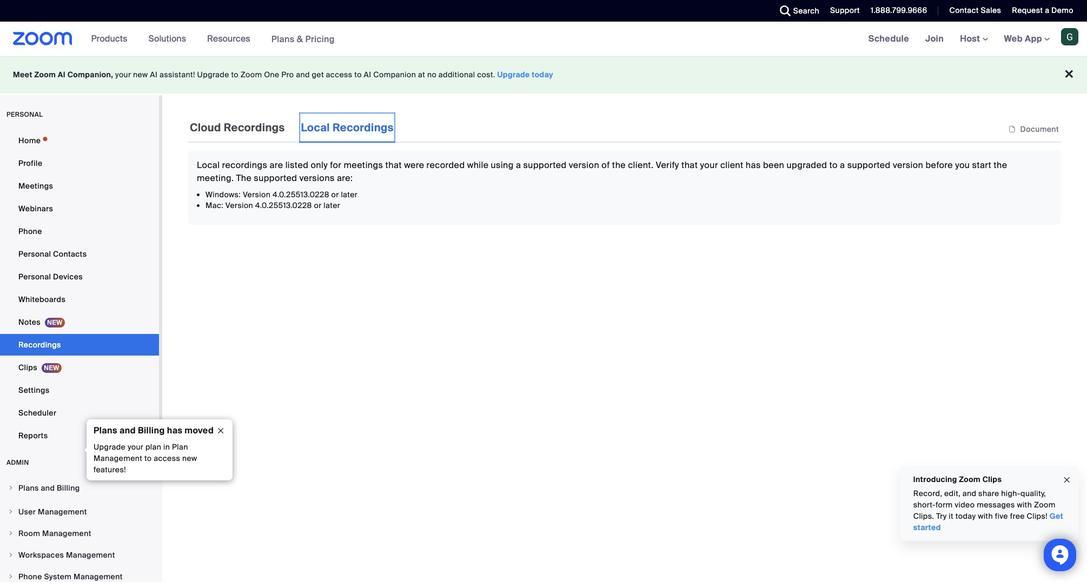 Task type: vqa. For each thing, say whether or not it's contained in the screenshot.
"Search" button at the right top of the page
yes



Task type: locate. For each thing, give the bounding box(es) containing it.
plans up user
[[18, 483, 39, 493]]

management inside 'menu item'
[[38, 507, 87, 517]]

phone down workspaces
[[18, 572, 42, 582]]

billing inside menu item
[[57, 483, 80, 493]]

0 vertical spatial billing
[[138, 425, 165, 436]]

a
[[1045, 5, 1049, 15], [516, 160, 521, 171], [840, 160, 845, 171]]

1 vertical spatial your
[[700, 160, 718, 171]]

ai left companion,
[[58, 70, 65, 79]]

product information navigation
[[83, 22, 343, 57]]

1 horizontal spatial version
[[893, 160, 923, 171]]

or down versions
[[314, 201, 322, 210]]

plans for plans and billing
[[18, 483, 39, 493]]

search
[[793, 6, 819, 16]]

has up plan
[[167, 425, 182, 436]]

1 horizontal spatial the
[[994, 160, 1007, 171]]

right image for plans and billing
[[8, 485, 14, 492]]

access right get
[[326, 70, 352, 79]]

right image left room at the bottom of page
[[8, 531, 14, 537]]

phone inside phone link
[[18, 227, 42, 236]]

1 vertical spatial today
[[956, 512, 976, 521]]

1 vertical spatial local
[[197, 160, 220, 171]]

has left been at top
[[746, 160, 761, 171]]

local inside local recordings tab
[[301, 121, 330, 135]]

0 horizontal spatial has
[[167, 425, 182, 436]]

zoom up clips!
[[1034, 500, 1056, 510]]

right image for workspaces management
[[8, 552, 14, 559]]

recordings down notes
[[18, 340, 61, 350]]

room management
[[18, 529, 91, 539]]

and up user management
[[41, 483, 55, 493]]

2 vertical spatial plans
[[18, 483, 39, 493]]

the
[[612, 160, 626, 171], [994, 160, 1007, 171]]

to inside local recordings are listed only for meetings that were recorded while using a supported version of the client. verify that your client has been upgraded to a supported version before you start the meeting. the supported versions are:
[[829, 160, 838, 171]]

2 the from the left
[[994, 160, 1007, 171]]

1 vertical spatial or
[[314, 201, 322, 210]]

close image
[[1063, 474, 1071, 486]]

personal up personal devices
[[18, 249, 51, 259]]

recordings inside local recordings tab
[[333, 121, 394, 135]]

0 vertical spatial local
[[301, 121, 330, 135]]

upgrade up features! at the bottom of page
[[94, 442, 126, 452]]

support link
[[822, 0, 862, 22], [830, 5, 860, 15]]

file image
[[1008, 125, 1016, 134]]

version left of
[[569, 160, 599, 171]]

one
[[264, 70, 279, 79]]

0 vertical spatial later
[[341, 190, 358, 200]]

0 horizontal spatial today
[[532, 70, 553, 79]]

1 vertical spatial plans
[[94, 425, 117, 436]]

0 horizontal spatial access
[[154, 454, 180, 463]]

1 horizontal spatial clips
[[983, 475, 1002, 485]]

access inside meet zoom ai companion, 'footer'
[[326, 70, 352, 79]]

2 horizontal spatial a
[[1045, 5, 1049, 15]]

management up phone system management menu item
[[66, 551, 115, 560]]

1 personal from the top
[[18, 249, 51, 259]]

billing inside tooltip
[[138, 425, 165, 436]]

1 horizontal spatial recordings
[[224, 121, 285, 135]]

zoom right meet
[[34, 70, 56, 79]]

home link
[[0, 130, 159, 151]]

products button
[[91, 22, 132, 56]]

0 vertical spatial plans
[[271, 33, 294, 45]]

and up upgrade your plan in plan management to access new features!
[[119, 425, 136, 436]]

1 horizontal spatial billing
[[138, 425, 165, 436]]

clips!
[[1027, 512, 1048, 521]]

a left demo
[[1045, 5, 1049, 15]]

profile link
[[0, 153, 159, 174]]

recordings inside cloud recordings tab
[[224, 121, 285, 135]]

1 ai from the left
[[58, 70, 65, 79]]

and inside tooltip
[[119, 425, 136, 436]]

zoom inside record, edit, and share high-quality, short-form video messages with zoom clips. try it today with five free clips!
[[1034, 500, 1056, 510]]

no
[[427, 70, 436, 79]]

right image for room management
[[8, 531, 14, 537]]

plans and billing has moved tooltip
[[84, 420, 233, 481]]

schedule
[[868, 33, 909, 44]]

local up only on the left top of the page
[[301, 121, 330, 135]]

0 vertical spatial personal
[[18, 249, 51, 259]]

contact
[[949, 5, 979, 15]]

been
[[763, 160, 784, 171]]

plan
[[145, 442, 161, 452]]

phone system management menu item
[[0, 567, 159, 582]]

reports link
[[0, 425, 159, 447]]

0 horizontal spatial plans
[[18, 483, 39, 493]]

personal inside personal contacts link
[[18, 249, 51, 259]]

or
[[331, 190, 339, 200], [314, 201, 322, 210]]

new inside meet zoom ai companion, 'footer'
[[133, 70, 148, 79]]

with up free
[[1017, 500, 1032, 510]]

local recordings are listed only for meetings that were recorded while using a supported version of the client. verify that your client has been upgraded to a supported version before you start the meeting. the supported versions are:
[[197, 160, 1007, 184]]

that left "were"
[[385, 160, 402, 171]]

plans for plans & pricing
[[271, 33, 294, 45]]

4.0.25513.0228 down versions
[[273, 190, 329, 200]]

1 the from the left
[[612, 160, 626, 171]]

clips up settings
[[18, 363, 37, 373]]

to right upgraded
[[829, 160, 838, 171]]

settings link
[[0, 380, 159, 401]]

2 phone from the top
[[18, 572, 42, 582]]

version down the
[[243, 190, 270, 200]]

0 horizontal spatial ai
[[58, 70, 65, 79]]

with down messages in the right bottom of the page
[[978, 512, 993, 521]]

0 horizontal spatial clips
[[18, 363, 37, 373]]

0 horizontal spatial billing
[[57, 483, 80, 493]]

1 horizontal spatial that
[[681, 160, 698, 171]]

your left plan
[[128, 442, 143, 452]]

meetings navigation
[[860, 22, 1087, 57]]

recordings up 'recordings'
[[224, 121, 285, 135]]

upgrade
[[197, 70, 229, 79], [497, 70, 530, 79], [94, 442, 126, 452]]

clips
[[18, 363, 37, 373], [983, 475, 1002, 485]]

0 horizontal spatial version
[[569, 160, 599, 171]]

2 that from the left
[[681, 160, 698, 171]]

a right using
[[516, 160, 521, 171]]

windows: version 4.0.25513.0228 or later mac: version 4.0.25513.0228 or later
[[206, 190, 358, 210]]

0 vertical spatial clips
[[18, 363, 37, 373]]

2 horizontal spatial ai
[[364, 70, 371, 79]]

or down the are:
[[331, 190, 339, 200]]

1 horizontal spatial new
[[182, 454, 197, 463]]

access down the in on the left bottom of the page
[[154, 454, 180, 463]]

1 horizontal spatial later
[[341, 190, 358, 200]]

new left assistant!
[[133, 70, 148, 79]]

0 vertical spatial has
[[746, 160, 761, 171]]

1 vertical spatial clips
[[983, 475, 1002, 485]]

your inside upgrade your plan in plan management to access new features!
[[128, 442, 143, 452]]

1 horizontal spatial ai
[[150, 70, 158, 79]]

0 horizontal spatial upgrade
[[94, 442, 126, 452]]

2 horizontal spatial recordings
[[333, 121, 394, 135]]

personal menu menu
[[0, 130, 159, 448]]

ai left assistant!
[[150, 70, 158, 79]]

4.0.25513.0228
[[273, 190, 329, 200], [255, 201, 312, 210]]

management inside menu item
[[42, 529, 91, 539]]

1 horizontal spatial today
[[956, 512, 976, 521]]

2 vertical spatial your
[[128, 442, 143, 452]]

only
[[311, 160, 328, 171]]

1 horizontal spatial access
[[326, 70, 352, 79]]

web app button
[[1004, 33, 1050, 44]]

1 vertical spatial access
[[154, 454, 180, 463]]

try
[[936, 512, 947, 521]]

a right upgraded
[[840, 160, 845, 171]]

1 vertical spatial new
[[182, 454, 197, 463]]

free
[[1010, 512, 1025, 521]]

you
[[955, 160, 970, 171]]

recordings up "meetings"
[[333, 121, 394, 135]]

today inside meet zoom ai companion, 'footer'
[[532, 70, 553, 79]]

0 horizontal spatial that
[[385, 160, 402, 171]]

close image
[[212, 426, 229, 436]]

recordings for cloud recordings
[[224, 121, 285, 135]]

phone for phone
[[18, 227, 42, 236]]

messages
[[977, 500, 1015, 510]]

web app
[[1004, 33, 1042, 44]]

web
[[1004, 33, 1023, 44]]

solutions button
[[148, 22, 191, 56]]

1 horizontal spatial has
[[746, 160, 761, 171]]

0 vertical spatial new
[[133, 70, 148, 79]]

workspaces management
[[18, 551, 115, 560]]

plans for plans and billing has moved
[[94, 425, 117, 436]]

local inside local recordings are listed only for meetings that were recorded while using a supported version of the client. verify that your client has been upgraded to a supported version before you start the meeting. the supported versions are:
[[197, 160, 220, 171]]

1 vertical spatial with
[[978, 512, 993, 521]]

version
[[243, 190, 270, 200], [225, 201, 253, 210]]

4.0.25513.0228 down are in the top left of the page
[[255, 201, 312, 210]]

schedule link
[[860, 22, 917, 56]]

management up room management
[[38, 507, 87, 517]]

1 vertical spatial billing
[[57, 483, 80, 493]]

0 vertical spatial your
[[115, 70, 131, 79]]

billing up plan
[[138, 425, 165, 436]]

right image left workspaces
[[8, 552, 14, 559]]

and
[[296, 70, 310, 79], [119, 425, 136, 436], [41, 483, 55, 493], [963, 489, 976, 499]]

support
[[830, 5, 860, 15]]

using
[[491, 160, 514, 171]]

room
[[18, 529, 40, 539]]

and up video
[[963, 489, 976, 499]]

and left get
[[296, 70, 310, 79]]

cloud recordings tab
[[188, 112, 286, 143]]

for
[[330, 160, 341, 171]]

resources button
[[207, 22, 255, 56]]

recordings for local recordings
[[333, 121, 394, 135]]

request
[[1012, 5, 1043, 15]]

phone down webinars on the top left
[[18, 227, 42, 236]]

4 right image from the top
[[8, 574, 14, 580]]

your inside local recordings are listed only for meetings that were recorded while using a supported version of the client. verify that your client has been upgraded to a supported version before you start the meeting. the supported versions are:
[[700, 160, 718, 171]]

ai left companion
[[364, 70, 371, 79]]

local up meeting.
[[197, 160, 220, 171]]

1 vertical spatial version
[[225, 201, 253, 210]]

management up "workspaces management"
[[42, 529, 91, 539]]

the right of
[[612, 160, 626, 171]]

right image inside phone system management menu item
[[8, 574, 14, 580]]

upgrade down product information navigation
[[197, 70, 229, 79]]

right image left system
[[8, 574, 14, 580]]

request a demo
[[1012, 5, 1073, 15]]

request a demo link
[[1004, 0, 1087, 22], [1012, 5, 1073, 15]]

verify
[[656, 160, 679, 171]]

3 right image from the top
[[8, 552, 14, 559]]

local for local recordings
[[301, 121, 330, 135]]

1 phone from the top
[[18, 227, 42, 236]]

tabs of recording tab list
[[188, 112, 395, 143]]

2 personal from the top
[[18, 272, 51, 282]]

phone inside phone system management menu item
[[18, 572, 42, 582]]

0 vertical spatial with
[[1017, 500, 1032, 510]]

1 horizontal spatial local
[[301, 121, 330, 135]]

client.
[[628, 160, 653, 171]]

right image inside room management menu item
[[8, 531, 14, 537]]

new down plan
[[182, 454, 197, 463]]

user management
[[18, 507, 87, 517]]

0 vertical spatial or
[[331, 190, 339, 200]]

right image inside plans and billing menu item
[[8, 485, 14, 492]]

1 horizontal spatial plans
[[94, 425, 117, 436]]

1 right image from the top
[[8, 485, 14, 492]]

mac:
[[206, 201, 223, 210]]

clips link
[[0, 357, 159, 379]]

0 vertical spatial 4.0.25513.0228
[[273, 190, 329, 200]]

plans & pricing link
[[271, 33, 335, 45], [271, 33, 335, 45]]

2 horizontal spatial supported
[[847, 160, 891, 171]]

plans inside product information navigation
[[271, 33, 294, 45]]

right image inside workspaces management menu item
[[8, 552, 14, 559]]

to down plan
[[144, 454, 152, 463]]

to
[[231, 70, 239, 79], [354, 70, 362, 79], [829, 160, 838, 171], [144, 454, 152, 463]]

your right companion,
[[115, 70, 131, 79]]

demo
[[1051, 5, 1073, 15]]

upgrade right cost.
[[497, 70, 530, 79]]

assistant!
[[160, 70, 195, 79]]

banner
[[0, 22, 1087, 57]]

0 horizontal spatial supported
[[254, 173, 297, 184]]

that right verify
[[681, 160, 698, 171]]

local for local recordings are listed only for meetings that were recorded while using a supported version of the client. verify that your client has been upgraded to a supported version before you start the meeting. the supported versions are:
[[197, 160, 220, 171]]

2 horizontal spatial plans
[[271, 33, 294, 45]]

quality,
[[1021, 489, 1046, 499]]

right image up right image
[[8, 485, 14, 492]]

get started link
[[913, 512, 1063, 533]]

0 horizontal spatial new
[[133, 70, 148, 79]]

admin menu menu
[[0, 478, 159, 582]]

billing
[[138, 425, 165, 436], [57, 483, 80, 493]]

document button
[[1006, 125, 1061, 134]]

plans inside menu item
[[18, 483, 39, 493]]

plans down the scheduler link at the left
[[94, 425, 117, 436]]

1 horizontal spatial with
[[1017, 500, 1032, 510]]

version down windows:
[[225, 201, 253, 210]]

management for workspaces management
[[66, 551, 115, 560]]

0 horizontal spatial later
[[324, 201, 340, 210]]

0 horizontal spatial recordings
[[18, 340, 61, 350]]

upgrade your plan in plan management to access new features!
[[94, 442, 197, 475]]

your left client
[[700, 160, 718, 171]]

the right "start"
[[994, 160, 1007, 171]]

clips up share
[[983, 475, 1002, 485]]

0 vertical spatial access
[[326, 70, 352, 79]]

today inside record, edit, and share high-quality, short-form video messages with zoom clips. try it today with five free clips!
[[956, 512, 976, 521]]

1 vertical spatial personal
[[18, 272, 51, 282]]

0 vertical spatial today
[[532, 70, 553, 79]]

companion,
[[67, 70, 113, 79]]

2 right image from the top
[[8, 531, 14, 537]]

plans and billing has moved
[[94, 425, 214, 436]]

management
[[94, 454, 142, 463], [38, 507, 87, 517], [42, 529, 91, 539], [66, 551, 115, 560], [74, 572, 123, 582]]

short-
[[913, 500, 936, 510]]

0 vertical spatial phone
[[18, 227, 42, 236]]

video
[[955, 500, 975, 510]]

right image
[[8, 485, 14, 492], [8, 531, 14, 537], [8, 552, 14, 559], [8, 574, 14, 580]]

1 vertical spatial phone
[[18, 572, 42, 582]]

1 vertical spatial has
[[167, 425, 182, 436]]

management up features! at the bottom of page
[[94, 454, 142, 463]]

plans left &
[[271, 33, 294, 45]]

personal up whiteboards
[[18, 272, 51, 282]]

version left before
[[893, 160, 923, 171]]

local recordings tab
[[299, 112, 395, 143]]

in
[[163, 442, 170, 452]]

0 horizontal spatial the
[[612, 160, 626, 171]]

workspaces
[[18, 551, 64, 560]]

billing for plans and billing has moved
[[138, 425, 165, 436]]

management for user management
[[38, 507, 87, 517]]

0 horizontal spatial or
[[314, 201, 322, 210]]

plans inside tooltip
[[94, 425, 117, 436]]

personal inside personal devices link
[[18, 272, 51, 282]]

your inside meet zoom ai companion, 'footer'
[[115, 70, 131, 79]]

system
[[44, 572, 72, 582]]

clips inside personal menu menu
[[18, 363, 37, 373]]

profile
[[18, 158, 42, 168]]

1 vertical spatial later
[[324, 201, 340, 210]]

settings
[[18, 386, 49, 395]]

to down resources dropdown button
[[231, 70, 239, 79]]

0 horizontal spatial local
[[197, 160, 220, 171]]

billing up user management 'menu item'
[[57, 483, 80, 493]]



Task type: describe. For each thing, give the bounding box(es) containing it.
join
[[925, 33, 944, 44]]

personal contacts link
[[0, 243, 159, 265]]

0 horizontal spatial a
[[516, 160, 521, 171]]

products
[[91, 33, 127, 44]]

personal devices
[[18, 272, 83, 282]]

versions
[[299, 173, 335, 184]]

0 horizontal spatial with
[[978, 512, 993, 521]]

host
[[960, 33, 982, 44]]

phone link
[[0, 221, 159, 242]]

user
[[18, 507, 36, 517]]

solutions
[[148, 33, 186, 44]]

1 horizontal spatial upgrade
[[197, 70, 229, 79]]

to left companion
[[354, 70, 362, 79]]

2 horizontal spatial upgrade
[[497, 70, 530, 79]]

meet zoom ai companion, footer
[[0, 56, 1087, 94]]

zoom logo image
[[13, 32, 72, 45]]

pro
[[281, 70, 294, 79]]

zoom left one
[[241, 70, 262, 79]]

personal devices link
[[0, 266, 159, 288]]

search button
[[772, 0, 822, 22]]

get
[[1050, 512, 1063, 521]]

five
[[995, 512, 1008, 521]]

right image
[[8, 509, 14, 515]]

recordings link
[[0, 334, 159, 356]]

it
[[949, 512, 954, 521]]

1 horizontal spatial or
[[331, 190, 339, 200]]

3 ai from the left
[[364, 70, 371, 79]]

resources
[[207, 33, 250, 44]]

right image for phone system management
[[8, 574, 14, 580]]

upgrade today link
[[497, 70, 553, 79]]

recordings inside 'link'
[[18, 340, 61, 350]]

are
[[270, 160, 283, 171]]

upgrade inside upgrade your plan in plan management to access new features!
[[94, 442, 126, 452]]

whiteboards
[[18, 295, 66, 304]]

personal
[[6, 110, 43, 119]]

1 that from the left
[[385, 160, 402, 171]]

and inside meet zoom ai companion, 'footer'
[[296, 70, 310, 79]]

start
[[972, 160, 991, 171]]

access inside upgrade your plan in plan management to access new features!
[[154, 454, 180, 463]]

user management menu item
[[0, 502, 159, 522]]

upgraded
[[787, 160, 827, 171]]

share
[[978, 489, 999, 499]]

join link
[[917, 22, 952, 56]]

of
[[602, 160, 610, 171]]

were
[[404, 160, 424, 171]]

document
[[1020, 125, 1059, 134]]

introducing zoom clips
[[913, 475, 1002, 485]]

personal for personal devices
[[18, 272, 51, 282]]

plan
[[172, 442, 188, 452]]

recordings
[[222, 160, 267, 171]]

personal contacts
[[18, 249, 87, 259]]

has inside "plans and billing has moved" tooltip
[[167, 425, 182, 436]]

admin
[[6, 459, 29, 467]]

meetings
[[18, 181, 53, 191]]

whiteboards link
[[0, 289, 159, 310]]

1 horizontal spatial a
[[840, 160, 845, 171]]

and inside record, edit, and share high-quality, short-form video messages with zoom clips. try it today with five free clips!
[[963, 489, 976, 499]]

introducing
[[913, 475, 957, 485]]

edit,
[[944, 489, 961, 499]]

companion
[[373, 70, 416, 79]]

management for room management
[[42, 529, 91, 539]]

cloud
[[190, 121, 221, 135]]

management inside upgrade your plan in plan management to access new features!
[[94, 454, 142, 463]]

form
[[936, 500, 953, 510]]

devices
[[53, 272, 83, 282]]

home
[[18, 136, 41, 145]]

webinars link
[[0, 198, 159, 220]]

to inside upgrade your plan in plan management to access new features!
[[144, 454, 152, 463]]

main content element
[[188, 112, 1061, 225]]

meet
[[13, 70, 32, 79]]

1 horizontal spatial supported
[[523, 160, 567, 171]]

new inside upgrade your plan in plan management to access new features!
[[182, 454, 197, 463]]

profile picture image
[[1061, 28, 1078, 45]]

zoom up edit, on the right bottom
[[959, 475, 981, 485]]

plans and billing menu item
[[0, 478, 159, 501]]

workspaces management menu item
[[0, 545, 159, 566]]

additional
[[438, 70, 475, 79]]

at
[[418, 70, 425, 79]]

scheduler
[[18, 408, 56, 418]]

and inside menu item
[[41, 483, 55, 493]]

sales
[[981, 5, 1001, 15]]

features!
[[94, 465, 126, 475]]

clips.
[[913, 512, 934, 521]]

high-
[[1001, 489, 1021, 499]]

while
[[467, 160, 489, 171]]

webinars
[[18, 204, 53, 214]]

notes link
[[0, 312, 159, 333]]

phone for phone system management
[[18, 572, 42, 582]]

banner containing products
[[0, 22, 1087, 57]]

get started
[[913, 512, 1063, 533]]

local recordings
[[301, 121, 394, 135]]

2 ai from the left
[[150, 70, 158, 79]]

windows:
[[206, 190, 241, 200]]

0 vertical spatial version
[[243, 190, 270, 200]]

record,
[[913, 489, 942, 499]]

record, edit, and share high-quality, short-form video messages with zoom clips. try it today with five free clips!
[[913, 489, 1056, 521]]

personal for personal contacts
[[18, 249, 51, 259]]

cost.
[[477, 70, 495, 79]]

app
[[1025, 33, 1042, 44]]

phone system management
[[18, 572, 123, 582]]

the
[[236, 173, 252, 184]]

recorded
[[426, 160, 465, 171]]

1 vertical spatial 4.0.25513.0228
[[255, 201, 312, 210]]

2 version from the left
[[893, 160, 923, 171]]

notes
[[18, 317, 41, 327]]

are:
[[337, 173, 353, 184]]

room management menu item
[[0, 523, 159, 544]]

plans and billing
[[18, 483, 80, 493]]

get
[[312, 70, 324, 79]]

client
[[720, 160, 743, 171]]

management down workspaces management menu item
[[74, 572, 123, 582]]

billing for plans and billing
[[57, 483, 80, 493]]

started
[[913, 523, 941, 533]]

has inside local recordings are listed only for meetings that were recorded while using a supported version of the client. verify that your client has been upgraded to a supported version before you start the meeting. the supported versions are:
[[746, 160, 761, 171]]

1 version from the left
[[569, 160, 599, 171]]

reports
[[18, 431, 48, 441]]



